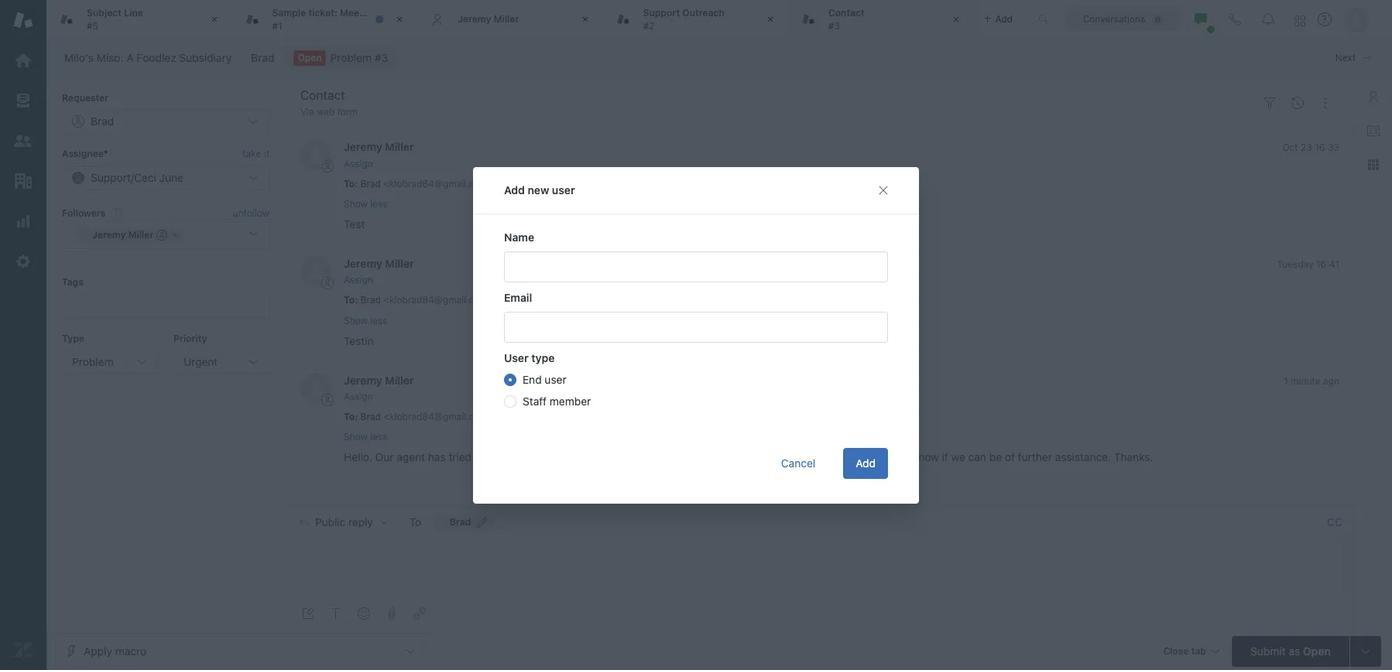 Task type: locate. For each thing, give the bounding box(es) containing it.
<klobrad84@gmail.com> for hello. our agent has tried to contact you about this request but we haven't heard back from you yet. please let us know if we can be of further assistance. thanks.
[[384, 411, 494, 423]]

0 vertical spatial :
[[355, 178, 358, 190]]

3 jeremy miller assign from the top
[[344, 374, 414, 403]]

1 vertical spatial to : brad <klobrad84@gmail.com>
[[344, 295, 494, 306]]

1 vertical spatial <klobrad84@gmail.com>
[[384, 295, 494, 306]]

form
[[337, 106, 358, 118]]

1 close image from the left
[[206, 12, 222, 27]]

to up hello.
[[344, 411, 355, 423]]

brad up hello.
[[361, 411, 381, 423]]

miller inside tab
[[494, 13, 519, 25]]

to : brad <klobrad84@gmail.com> up agent
[[344, 411, 494, 423]]

1 vertical spatial assign
[[344, 274, 373, 286]]

let
[[883, 451, 895, 464]]

web
[[317, 106, 335, 118]]

brad for hello. our agent has tried to contact you about this request but we haven't heard back from you yet. please let us know if we can be of further assistance. thanks.
[[361, 411, 381, 423]]

add for add new user
[[504, 183, 525, 196]]

zendesk products image
[[1295, 15, 1306, 26]]

avatar image
[[301, 140, 332, 171], [301, 256, 332, 287], [301, 373, 332, 404]]

0 vertical spatial avatar image
[[301, 140, 332, 171]]

2 horizontal spatial close image
[[948, 12, 964, 27]]

2 vertical spatial <klobrad84@gmail.com>
[[384, 411, 494, 423]]

haven't
[[680, 451, 717, 464]]

draft mode image
[[302, 608, 314, 620]]

1 vertical spatial jeremy miller link
[[344, 257, 414, 270]]

3 close image from the left
[[948, 12, 964, 27]]

apps image
[[1368, 159, 1380, 171]]

0 horizontal spatial close image
[[206, 12, 222, 27]]

show less button up the test
[[344, 198, 388, 211]]

1 vertical spatial assign button
[[344, 274, 373, 288]]

: up hello.
[[355, 411, 358, 423]]

miller for testin
[[385, 257, 414, 270]]

jeremy miller link down the test
[[344, 257, 414, 270]]

1 jeremy miller link from the top
[[344, 141, 414, 154]]

1 horizontal spatial open
[[1304, 645, 1331, 658]]

we right if
[[952, 451, 966, 464]]

1 show less button from the top
[[344, 198, 388, 211]]

subsidiary
[[179, 51, 232, 64]]

show less button for hello. our agent has tried to contact you about this request but we haven't heard back from you yet. please let us know if we can be of further assistance. thanks.
[[344, 431, 388, 445]]

0 vertical spatial jeremy miller link
[[344, 141, 414, 154]]

1 assign from the top
[[344, 158, 373, 169]]

jeremy for testin
[[344, 257, 382, 270]]

show less up the test
[[344, 198, 388, 210]]

less for hello. our agent has tried to contact you about this request but we haven't heard back from you yet. please let us know if we can be of further assistance. thanks.
[[370, 432, 388, 443]]

assign button for testin
[[344, 274, 373, 288]]

0 vertical spatial show less button
[[344, 198, 388, 211]]

show
[[344, 198, 368, 210], [344, 315, 368, 327], [344, 432, 368, 443]]

1 vertical spatial :
[[355, 295, 358, 306]]

via
[[301, 106, 314, 118]]

0 horizontal spatial you
[[529, 451, 547, 464]]

milo's miso: a foodlez subsidiary link
[[54, 47, 242, 69]]

3 avatar image from the top
[[301, 373, 332, 404]]

:
[[355, 178, 358, 190], [355, 295, 358, 306], [355, 411, 358, 423]]

0 vertical spatial user
[[552, 183, 575, 196]]

0 vertical spatial <klobrad84@gmail.com>
[[384, 178, 494, 190]]

to
[[344, 178, 355, 190], [344, 295, 355, 306], [344, 411, 355, 423], [410, 516, 422, 529]]

jeremy miller assign down the testin
[[344, 374, 414, 403]]

1 minute ago text field
[[1284, 375, 1340, 387]]

2 jeremy miller link from the top
[[344, 257, 414, 270]]

less for test
[[370, 198, 388, 210]]

insert emojis image
[[358, 608, 370, 620]]

the
[[365, 7, 380, 19]]

2 jeremy miller assign from the top
[[344, 257, 414, 286]]

assign button for test
[[344, 157, 373, 171]]

2 : from the top
[[355, 295, 358, 306]]

1 vertical spatial add
[[856, 457, 876, 470]]

jeremy for test
[[344, 141, 382, 154]]

customers image
[[13, 131, 33, 151]]

end user
[[523, 373, 567, 386]]

1 horizontal spatial we
[[952, 451, 966, 464]]

main element
[[0, 0, 46, 671]]

show up the test
[[344, 198, 368, 210]]

to : brad <klobrad84@gmail.com>
[[344, 178, 494, 190], [344, 295, 494, 306], [344, 411, 494, 423]]

to : brad <klobrad84@gmail.com> for testin
[[344, 295, 494, 306]]

add link (cmd k) image
[[414, 608, 426, 620]]

avatar image for testin
[[301, 256, 332, 287]]

2 assign button from the top
[[344, 274, 373, 288]]

1 vertical spatial avatar image
[[301, 256, 332, 287]]

2 less from the top
[[370, 315, 388, 327]]

zendesk support image
[[13, 10, 33, 30]]

format text image
[[330, 608, 342, 620]]

1 you from the left
[[529, 451, 547, 464]]

avatar image for test
[[301, 140, 332, 171]]

1 : from the top
[[355, 178, 358, 190]]

support
[[643, 7, 680, 19]]

3 show less from the top
[[344, 432, 388, 443]]

to up the test
[[344, 178, 355, 190]]

close image inside jeremy miller tab
[[577, 12, 593, 27]]

3 assign button from the top
[[344, 390, 373, 404]]

16:33
[[1315, 142, 1340, 154]]

jeremy miller assign for testin
[[344, 257, 414, 286]]

show less button up hello.
[[344, 431, 388, 445]]

0 vertical spatial add
[[504, 183, 525, 196]]

jeremy miller link down form
[[344, 141, 414, 154]]

from
[[778, 451, 802, 464]]

show up hello.
[[344, 432, 368, 443]]

0 vertical spatial open
[[298, 52, 322, 64]]

1 horizontal spatial close image
[[577, 12, 593, 27]]

to : brad <klobrad84@gmail.com> up the testin
[[344, 295, 494, 306]]

: up the testin
[[355, 295, 358, 306]]

0 vertical spatial show less
[[344, 198, 388, 210]]

close image
[[206, 12, 222, 27], [763, 12, 778, 27]]

brad inside brad link
[[251, 51, 275, 64]]

assign button down the testin
[[344, 390, 373, 404]]

3 show from the top
[[344, 432, 368, 443]]

1 <klobrad84@gmail.com> from the top
[[384, 178, 494, 190]]

1 vertical spatial open
[[1304, 645, 1331, 658]]

tried
[[449, 451, 472, 464]]

3 : from the top
[[355, 411, 358, 423]]

1 to : brad <klobrad84@gmail.com> from the top
[[344, 178, 494, 190]]

tuesday
[[1278, 259, 1314, 270]]

name
[[504, 230, 535, 244]]

close image up subsidiary
[[206, 12, 222, 27]]

jeremy miller link down the testin
[[344, 374, 414, 387]]

1 jeremy miller assign from the top
[[344, 141, 414, 169]]

cc button
[[1328, 516, 1343, 530]]

back
[[751, 451, 775, 464]]

Subject field
[[297, 86, 1253, 105]]

subject line #5
[[87, 7, 143, 31]]

close image for jeremy miller tab
[[577, 12, 593, 27]]

assign
[[344, 158, 373, 169], [344, 274, 373, 286], [344, 391, 373, 403]]

2 vertical spatial assign button
[[344, 390, 373, 404]]

to : brad <klobrad84@gmail.com> up the test
[[344, 178, 494, 190]]

cc
[[1328, 516, 1343, 529]]

know
[[913, 451, 939, 464]]

brad for testin
[[361, 295, 381, 306]]

jeremy miller assign
[[344, 141, 414, 169], [344, 257, 414, 286], [344, 374, 414, 403]]

1 assign button from the top
[[344, 157, 373, 171]]

add left 'let'
[[856, 457, 876, 470]]

priority
[[174, 333, 207, 344]]

2 vertical spatial assign
[[344, 391, 373, 403]]

2 tab from the left
[[232, 0, 417, 39]]

to for test
[[344, 178, 355, 190]]

show less for test
[[344, 198, 388, 210]]

if
[[942, 451, 949, 464]]

2 avatar image from the top
[[301, 256, 332, 287]]

user up staff member
[[545, 373, 567, 386]]

close image up secondary element
[[763, 12, 778, 27]]

0 vertical spatial jeremy miller assign
[[344, 141, 414, 169]]

urgent button
[[174, 350, 270, 375]]

2 close image from the left
[[763, 12, 778, 27]]

be
[[990, 451, 1002, 464]]

3 <klobrad84@gmail.com> from the top
[[384, 411, 494, 423]]

open
[[298, 52, 322, 64], [1304, 645, 1331, 658]]

jeremy for hello. our agent has tried to contact you about this request but we haven't heard back from you yet. please let us know if we can be of further assistance. thanks.
[[344, 374, 382, 387]]

1 tab from the left
[[46, 0, 232, 39]]

sample ticket: meet the ticket #1
[[272, 7, 409, 31]]

we right the but
[[663, 451, 677, 464]]

2 vertical spatial show less button
[[344, 431, 388, 445]]

show up the testin
[[344, 315, 368, 327]]

we
[[663, 451, 677, 464], [952, 451, 966, 464]]

1 minute ago
[[1284, 375, 1340, 387]]

1
[[1284, 375, 1289, 387]]

4 tab from the left
[[789, 0, 974, 39]]

2 vertical spatial :
[[355, 411, 358, 423]]

Tuesday 16:41 text field
[[1278, 259, 1340, 270]]

1 show from the top
[[344, 198, 368, 210]]

2 <klobrad84@gmail.com> from the top
[[384, 295, 494, 306]]

1 vertical spatial show less button
[[344, 314, 388, 328]]

1 horizontal spatial add
[[856, 457, 876, 470]]

1 vertical spatial show
[[344, 315, 368, 327]]

you
[[529, 451, 547, 464], [805, 451, 823, 464]]

show less button for test
[[344, 198, 388, 211]]

0 horizontal spatial add
[[504, 183, 525, 196]]

to : brad <klobrad84@gmail.com> for test
[[344, 178, 494, 190]]

close image
[[392, 12, 407, 27], [577, 12, 593, 27], [948, 12, 964, 27]]

show less button
[[344, 198, 388, 211], [344, 314, 388, 328], [344, 431, 388, 445]]

1 vertical spatial less
[[370, 315, 388, 327]]

urgent
[[184, 355, 218, 369]]

1 avatar image from the top
[[301, 140, 332, 171]]

brad up the test
[[361, 178, 381, 190]]

avatar image for hello. our agent has tried to contact you about this request but we haven't heard back from you yet. please let us know if we can be of further assistance. thanks.
[[301, 373, 332, 404]]

2 vertical spatial to : brad <klobrad84@gmail.com>
[[344, 411, 494, 423]]

show less for testin
[[344, 315, 388, 327]]

2 vertical spatial avatar image
[[301, 373, 332, 404]]

add button
[[844, 448, 888, 479]]

show less
[[344, 198, 388, 210], [344, 315, 388, 327], [344, 432, 388, 443]]

jeremy miller assign down the test
[[344, 257, 414, 286]]

reporting image
[[13, 211, 33, 232]]

open right as
[[1304, 645, 1331, 658]]

assign button
[[344, 157, 373, 171], [344, 274, 373, 288], [344, 390, 373, 404]]

1 vertical spatial show less
[[344, 315, 388, 327]]

3 assign from the top
[[344, 391, 373, 403]]

2 vertical spatial show
[[344, 432, 368, 443]]

show for hello. our agent has tried to contact you about this request but we haven't heard back from you yet. please let us know if we can be of further assistance. thanks.
[[344, 432, 368, 443]]

1 vertical spatial jeremy miller assign
[[344, 257, 414, 286]]

tab
[[46, 0, 232, 39], [232, 0, 417, 39], [603, 0, 789, 39], [789, 0, 974, 39]]

1 show less from the top
[[344, 198, 388, 210]]

0 vertical spatial to : brad <klobrad84@gmail.com>
[[344, 178, 494, 190]]

assign down the testin
[[344, 391, 373, 403]]

conversationlabel log
[[285, 127, 1355, 506]]

foodlez
[[137, 51, 176, 64]]

add inside button
[[856, 457, 876, 470]]

1 horizontal spatial close image
[[763, 12, 778, 27]]

assign for test
[[344, 158, 373, 169]]

assign down the test
[[344, 274, 373, 286]]

user right new
[[552, 183, 575, 196]]

0 horizontal spatial we
[[663, 451, 677, 464]]

jeremy miller assign for hello. our agent has tried to contact you about this request but we haven't heard back from you yet. please let us know if we can be of further assistance. thanks.
[[344, 374, 414, 403]]

jeremy miller assign down form
[[344, 141, 414, 169]]

customer context image
[[1368, 91, 1380, 103]]

2 close image from the left
[[577, 12, 593, 27]]

of
[[1005, 451, 1015, 464]]

2 vertical spatial jeremy miller assign
[[344, 374, 414, 403]]

3 show less button from the top
[[344, 431, 388, 445]]

to up the testin
[[344, 295, 355, 306]]

tabs tab list
[[46, 0, 1022, 39]]

2 show less button from the top
[[344, 314, 388, 328]]

<klobrad84@gmail.com>
[[384, 178, 494, 190], [384, 295, 494, 306], [384, 411, 494, 423]]

subject
[[87, 7, 122, 19]]

jeremy miller
[[458, 13, 519, 25]]

: up the test
[[355, 178, 358, 190]]

0 horizontal spatial open
[[298, 52, 322, 64]]

brad down #1
[[251, 51, 275, 64]]

show less button up the testin
[[344, 314, 388, 328]]

3 tab from the left
[[603, 0, 789, 39]]

0 horizontal spatial close image
[[392, 12, 407, 27]]

1 horizontal spatial you
[[805, 451, 823, 464]]

2 vertical spatial show less
[[344, 432, 388, 443]]

2 show from the top
[[344, 315, 368, 327]]

assign down form
[[344, 158, 373, 169]]

2 show less from the top
[[344, 315, 388, 327]]

2 assign from the top
[[344, 274, 373, 286]]

0 vertical spatial assign
[[344, 158, 373, 169]]

show less up the testin
[[344, 315, 388, 327]]

brad right the klobrad84@gmail.com image
[[450, 517, 471, 528]]

3 to : brad <klobrad84@gmail.com> from the top
[[344, 411, 494, 423]]

#5
[[87, 20, 98, 31]]

tab containing support outreach
[[603, 0, 789, 39]]

brad up the testin
[[361, 295, 381, 306]]

submit
[[1251, 645, 1286, 658]]

2 vertical spatial jeremy miller link
[[344, 374, 414, 387]]

add left new
[[504, 183, 525, 196]]

3 jeremy miller link from the top
[[344, 374, 414, 387]]

jeremy miller link
[[344, 141, 414, 154], [344, 257, 414, 270], [344, 374, 414, 387]]

take it
[[243, 148, 270, 160]]

to : brad <klobrad84@gmail.com> for hello. our agent has tried to contact you about this request but we haven't heard back from you yet. please let us know if we can be of further assistance. thanks.
[[344, 411, 494, 423]]

assign button down form
[[344, 157, 373, 171]]

3 less from the top
[[370, 432, 388, 443]]

next
[[1336, 52, 1356, 64]]

2 vertical spatial less
[[370, 432, 388, 443]]

0 vertical spatial show
[[344, 198, 368, 210]]

close modal image
[[878, 184, 890, 196]]

2 to : brad <klobrad84@gmail.com> from the top
[[344, 295, 494, 306]]

open down "ticket:"
[[298, 52, 322, 64]]

you left about
[[529, 451, 547, 464]]

thanks.
[[1114, 451, 1154, 464]]

0 vertical spatial less
[[370, 198, 388, 210]]

get help image
[[1318, 12, 1332, 26]]

0 vertical spatial assign button
[[344, 157, 373, 171]]

ago
[[1324, 375, 1340, 387]]

1 less from the top
[[370, 198, 388, 210]]

assign button down the test
[[344, 274, 373, 288]]

you left yet.
[[805, 451, 823, 464]]

show less up hello.
[[344, 432, 388, 443]]

brad
[[251, 51, 275, 64], [361, 178, 381, 190], [361, 295, 381, 306], [361, 411, 381, 423], [450, 517, 471, 528]]

member
[[550, 395, 591, 408]]



Task type: describe. For each thing, give the bounding box(es) containing it.
jeremy miller link for testin
[[344, 257, 414, 270]]

us
[[898, 451, 910, 464]]

show for test
[[344, 198, 368, 210]]

type
[[532, 351, 555, 364]]

show less button for testin
[[344, 314, 388, 328]]

show less for hello. our agent has tried to contact you about this request but we haven't heard back from you yet. please let us know if we can be of further assistance. thanks.
[[344, 432, 388, 443]]

tab containing subject line
[[46, 0, 232, 39]]

brad for test
[[361, 178, 381, 190]]

secondary element
[[46, 43, 1393, 74]]

new
[[528, 183, 549, 196]]

23
[[1301, 142, 1313, 154]]

16:41
[[1317, 259, 1340, 270]]

staff member
[[523, 395, 591, 408]]

jeremy miller tab
[[417, 0, 603, 39]]

zendesk image
[[13, 641, 33, 661]]

1 we from the left
[[663, 451, 677, 464]]

further
[[1018, 451, 1053, 464]]

add new user dialog
[[473, 167, 919, 504]]

has
[[428, 451, 446, 464]]

close image for outreach
[[763, 12, 778, 27]]

close image for tab containing contact
[[948, 12, 964, 27]]

meet
[[340, 7, 363, 19]]

#2
[[643, 20, 655, 31]]

assign button for hello. our agent has tried to contact you about this request but we haven't heard back from you yet. please let us know if we can be of further assistance. thanks.
[[344, 390, 373, 404]]

milo's
[[64, 51, 94, 64]]

contact #3
[[829, 7, 865, 31]]

next button
[[1327, 46, 1381, 70]]

a
[[127, 51, 134, 64]]

take
[[243, 148, 261, 160]]

jeremy miller assign for test
[[344, 141, 414, 169]]

add new user
[[504, 183, 575, 196]]

2 we from the left
[[952, 451, 966, 464]]

get started image
[[13, 50, 33, 70]]

about
[[550, 451, 578, 464]]

unfollow button
[[233, 207, 270, 221]]

to for hello. our agent has tried to contact you about this request but we haven't heard back from you yet. please let us know if we can be of further assistance. thanks.
[[344, 411, 355, 423]]

1 close image from the left
[[392, 12, 407, 27]]

this
[[581, 451, 600, 464]]

brad link
[[241, 47, 285, 69]]

to for testin
[[344, 295, 355, 306]]

2 you from the left
[[805, 451, 823, 464]]

staff
[[523, 395, 547, 408]]

contact
[[488, 451, 526, 464]]

Oct 23 16:33 text field
[[1283, 142, 1340, 154]]

as
[[1289, 645, 1301, 658]]

assign for hello. our agent has tried to contact you about this request but we haven't heard back from you yet. please let us know if we can be of further assistance. thanks.
[[344, 391, 373, 403]]

request
[[602, 451, 641, 464]]

our
[[375, 451, 394, 464]]

cancel
[[781, 457, 816, 470]]

please
[[847, 451, 880, 464]]

admin image
[[13, 252, 33, 272]]

miller for hello. our agent has tried to contact you about this request but we haven't heard back from you yet. please let us know if we can be of further assistance. thanks.
[[385, 374, 414, 387]]

tuesday 16:41
[[1278, 259, 1340, 270]]

test
[[344, 218, 365, 231]]

take it button
[[243, 147, 270, 162]]

tab containing sample ticket: meet the ticket
[[232, 0, 417, 39]]

hello. our agent has tried to contact you about this request but we haven't heard back from you yet. please let us know if we can be of further assistance. thanks.
[[344, 451, 1154, 464]]

can
[[969, 451, 987, 464]]

jeremy miller link for hello. our agent has tried to contact you about this request but we haven't heard back from you yet. please let us know if we can be of further assistance. thanks.
[[344, 374, 414, 387]]

: for test
[[355, 178, 358, 190]]

yet.
[[825, 451, 844, 464]]

Name field
[[504, 251, 888, 282]]

support outreach #2
[[643, 7, 725, 31]]

Email field
[[504, 312, 888, 343]]

conversations
[[1083, 13, 1146, 24]]

minute
[[1291, 375, 1321, 387]]

milo's miso: a foodlez subsidiary
[[64, 51, 232, 64]]

jeremy miller link for test
[[344, 141, 414, 154]]

to left the klobrad84@gmail.com image
[[410, 516, 422, 529]]

ticket:
[[309, 7, 338, 19]]

add attachment image
[[386, 608, 398, 620]]

user
[[504, 351, 529, 364]]

end
[[523, 373, 542, 386]]

tab containing contact
[[789, 0, 974, 39]]

tags
[[62, 277, 83, 288]]

contact
[[829, 7, 865, 19]]

type
[[62, 333, 84, 344]]

organizations image
[[13, 171, 33, 191]]

to
[[475, 451, 485, 464]]

assign for testin
[[344, 274, 373, 286]]

: for testin
[[355, 295, 358, 306]]

miso:
[[97, 51, 124, 64]]

email
[[504, 291, 532, 304]]

: for hello. our agent has tried to contact you about this request but we haven't heard back from you yet. please let us know if we can be of further assistance. thanks.
[[355, 411, 358, 423]]

<klobrad84@gmail.com> for testin
[[384, 295, 494, 306]]

via web form
[[301, 106, 358, 118]]

close image for line
[[206, 12, 222, 27]]

events image
[[1292, 97, 1304, 109]]

less for testin
[[370, 315, 388, 327]]

jeremy inside tab
[[458, 13, 491, 25]]

#3
[[829, 20, 840, 31]]

open inside secondary element
[[298, 52, 322, 64]]

conversations button
[[1067, 7, 1181, 31]]

testin
[[344, 334, 374, 347]]

<klobrad84@gmail.com> for test
[[384, 178, 494, 190]]

assistance.
[[1056, 451, 1112, 464]]

oct
[[1283, 142, 1299, 154]]

klobrad84@gmail.com image
[[434, 517, 447, 529]]

sample
[[272, 7, 306, 19]]

user type
[[504, 351, 555, 364]]

knowledge image
[[1368, 125, 1380, 137]]

views image
[[13, 91, 33, 111]]

show for testin
[[344, 315, 368, 327]]

agent
[[397, 451, 425, 464]]

hello.
[[344, 451, 372, 464]]

unfollow
[[233, 208, 270, 219]]

assignee*
[[62, 148, 108, 160]]

cancel button
[[769, 448, 828, 479]]

ticket
[[383, 7, 409, 19]]

problem
[[72, 355, 114, 369]]

edit user image
[[477, 517, 488, 528]]

line
[[124, 7, 143, 19]]

open link
[[284, 47, 398, 69]]

it
[[264, 148, 270, 160]]

problem button
[[62, 350, 158, 375]]

heard
[[720, 451, 748, 464]]

miller for test
[[385, 141, 414, 154]]

1 vertical spatial user
[[545, 373, 567, 386]]

add for add
[[856, 457, 876, 470]]

submit as open
[[1251, 645, 1331, 658]]

outreach
[[683, 7, 725, 19]]



Task type: vqa. For each thing, say whether or not it's contained in the screenshot.
Notifications icon
no



